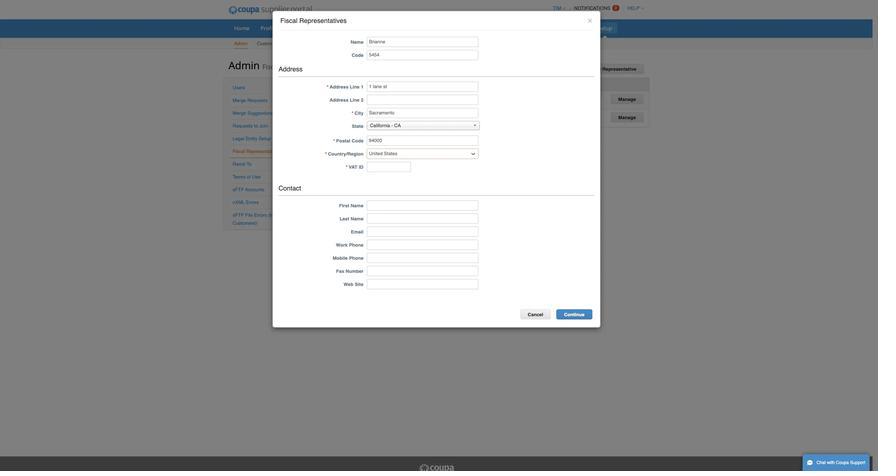 Task type: describe. For each thing, give the bounding box(es) containing it.
* for * vat id
[[346, 164, 348, 170]]

representatives inside admin fiscal representatives
[[281, 62, 331, 71]]

merge requests
[[233, 98, 268, 103]]

cxml errors
[[233, 200, 259, 205]]

chat with coupa support
[[817, 460, 866, 466]]

suggestions
[[248, 110, 274, 116]]

email
[[351, 229, 364, 235]]

associated
[[460, 81, 485, 87]]

2 manage from the top
[[619, 115, 636, 120]]

service/time sheets link
[[312, 23, 373, 34]]

cancel
[[528, 312, 544, 318]]

tax id
[[421, 81, 435, 87]]

ons
[[578, 24, 587, 32]]

2 tax from the left
[[486, 81, 494, 87]]

fiscal right profile
[[281, 17, 298, 24]]

users link
[[233, 85, 245, 90]]

terms of use
[[233, 174, 261, 180]]

name for last name
[[351, 216, 364, 222]]

sftp accounts
[[233, 187, 265, 192]]

admin for admin
[[234, 41, 248, 46]]

postal
[[336, 138, 351, 143]]

Fax Number text field
[[367, 266, 479, 276]]

0 horizontal spatial setup
[[259, 136, 271, 141]]

* country/region
[[325, 151, 364, 157]]

0 vertical spatial coupa supplier portal image
[[223, 1, 317, 19]]

fiscal down legal
[[233, 149, 245, 154]]

phone for mobile phone
[[349, 256, 364, 261]]

states for first manage link from the bottom
[[363, 112, 377, 118]]

home link
[[229, 23, 254, 34]]

add-
[[566, 24, 578, 32]]

0 vertical spatial country/region
[[348, 81, 384, 87]]

* for * postal code
[[333, 138, 335, 143]]

web site
[[344, 282, 364, 287]]

0 vertical spatial errors
[[246, 200, 259, 205]]

2 line from the top
[[350, 97, 360, 103]]

Mobile Phone text field
[[367, 253, 479, 263]]

(to
[[268, 213, 274, 218]]

23432
[[421, 94, 434, 100]]

profile
[[261, 24, 277, 32]]

sourcing link
[[528, 23, 560, 34]]

orders
[[288, 24, 306, 32]]

remit-to link
[[233, 161, 252, 167]]

service/time
[[317, 24, 349, 32]]

sftp for sftp accounts
[[233, 187, 244, 192]]

address for address line 2
[[330, 97, 349, 103]]

remit-to
[[233, 161, 252, 167]]

requests to join link
[[233, 123, 268, 129]]

add-ons
[[566, 24, 587, 32]]

* for * address line 1
[[327, 84, 329, 90]]

business
[[465, 24, 487, 32]]

0 vertical spatial fiscal representatives
[[281, 17, 347, 24]]

asn link
[[374, 23, 394, 34]]

* vat id
[[346, 164, 364, 170]]

asn
[[379, 24, 389, 32]]

* postal code
[[333, 138, 364, 143]]

support
[[851, 460, 866, 466]]

merge for merge requests
[[233, 98, 246, 103]]

california - ca link
[[367, 121, 480, 130]]

1 vertical spatial fiscal representatives
[[233, 149, 281, 154]]

legal entity setup link
[[233, 136, 271, 141]]

* address line 1
[[327, 84, 364, 90]]

* city
[[352, 110, 364, 116]]

legal
[[233, 136, 244, 141]]

merge requests link
[[233, 98, 268, 103]]

business performance
[[465, 24, 522, 32]]

associated tax registrations
[[460, 81, 526, 87]]

mobile
[[333, 256, 348, 261]]

address for address
[[279, 65, 303, 73]]

add fiscal representative
[[577, 66, 637, 72]]

mobile phone
[[333, 256, 364, 261]]

1 vertical spatial country/region
[[328, 151, 364, 157]]

Address Line 2 text field
[[367, 95, 479, 105]]

number
[[346, 269, 364, 274]]

sftp file errors (to customers)
[[233, 213, 274, 226]]

terms of use link
[[233, 174, 261, 180]]

× button
[[588, 16, 593, 24]]

1 vertical spatial address
[[330, 84, 349, 90]]

1 united states from the top
[[348, 94, 377, 100]]

california
[[370, 123, 390, 128]]

customer setup link
[[257, 39, 292, 49]]

admin for admin fiscal representatives
[[229, 58, 260, 72]]

Name text field
[[367, 37, 479, 47]]

fiscal right add
[[588, 66, 601, 72]]

requests to join
[[233, 123, 268, 129]]

1 name from the top
[[351, 39, 364, 45]]

1 manage link from the top
[[611, 94, 644, 104]]

1 tax from the left
[[421, 81, 429, 87]]

sheets
[[351, 24, 368, 32]]

2 code from the top
[[352, 138, 364, 143]]

web
[[344, 282, 354, 287]]

business performance link
[[460, 23, 526, 34]]

catalogs link
[[427, 23, 458, 34]]

First Name text field
[[367, 201, 479, 211]]

cxml errors link
[[233, 200, 259, 205]]

customer setup
[[257, 41, 291, 46]]

2
[[361, 97, 364, 103]]

continue button
[[557, 310, 593, 320]]

to
[[254, 123, 258, 129]]



Task type: vqa. For each thing, say whether or not it's contained in the screenshot.
Option
no



Task type: locate. For each thing, give the bounding box(es) containing it.
0 vertical spatial requests
[[248, 98, 268, 103]]

last name
[[340, 216, 364, 222]]

fiscal inside admin fiscal representatives
[[262, 62, 279, 71]]

add-ons link
[[561, 23, 592, 34]]

customer
[[257, 41, 278, 46]]

sftp up cxml
[[233, 187, 244, 192]]

fiscal representatives link
[[233, 149, 281, 154]]

id right vat
[[359, 164, 364, 170]]

errors left (to
[[254, 213, 267, 218]]

country/region
[[348, 81, 384, 87], [328, 151, 364, 157]]

1 vertical spatial manage
[[619, 115, 636, 120]]

0 vertical spatial address
[[279, 65, 303, 73]]

1 vertical spatial setup
[[279, 41, 291, 46]]

united states
[[348, 94, 377, 100], [348, 112, 377, 118]]

first name
[[339, 203, 364, 209]]

1 phone from the top
[[349, 243, 364, 248]]

chat
[[817, 460, 826, 466]]

1 line from the top
[[350, 84, 360, 90]]

city
[[355, 110, 364, 116]]

catalogs
[[432, 24, 454, 32]]

requests up suggestions
[[248, 98, 268, 103]]

1 manage from the top
[[619, 96, 636, 102]]

coupa supplier portal image
[[223, 1, 317, 19], [418, 464, 455, 471]]

customers)
[[233, 221, 257, 226]]

fiscal down customer setup link
[[262, 62, 279, 71]]

setup right ×
[[598, 24, 613, 32]]

cancel button
[[520, 310, 551, 320]]

0 vertical spatial code
[[352, 52, 364, 58]]

sftp inside "sftp file errors (to customers)"
[[233, 213, 244, 218]]

1 vertical spatial name
[[351, 203, 364, 209]]

united
[[348, 94, 362, 100], [348, 112, 362, 118]]

* for * country/region
[[325, 151, 327, 157]]

address down customer setup link
[[279, 65, 303, 73]]

requests left to on the left top of page
[[233, 123, 253, 129]]

sftp up customers)
[[233, 213, 244, 218]]

code down sheets on the top of the page
[[352, 52, 364, 58]]

setup down join
[[259, 136, 271, 141]]

states up california
[[363, 112, 377, 118]]

1 vertical spatial united
[[348, 112, 362, 118]]

1 vertical spatial phone
[[349, 256, 364, 261]]

×
[[588, 16, 593, 24]]

2 vertical spatial name
[[351, 216, 364, 222]]

1 sftp from the top
[[233, 187, 244, 192]]

representative
[[603, 66, 637, 72]]

united up state
[[348, 112, 362, 118]]

join
[[259, 123, 268, 129]]

remit-
[[233, 161, 247, 167]]

0 horizontal spatial id
[[359, 164, 364, 170]]

0 vertical spatial name
[[351, 39, 364, 45]]

admin down home
[[234, 41, 248, 46]]

tax right 'associated' at the top of the page
[[486, 81, 494, 87]]

home
[[234, 24, 250, 32]]

0 vertical spatial united states
[[348, 94, 377, 100]]

country/region up 2 at the left of page
[[348, 81, 384, 87]]

first
[[339, 203, 349, 209]]

Last Name text field
[[367, 214, 479, 224]]

0 vertical spatial admin
[[234, 41, 248, 46]]

vat
[[349, 164, 358, 170]]

1 vertical spatial requests
[[233, 123, 253, 129]]

1 vertical spatial united states
[[348, 112, 377, 118]]

0 vertical spatial representatives
[[299, 17, 347, 24]]

manage
[[619, 96, 636, 102], [619, 115, 636, 120]]

states down 1
[[363, 94, 377, 100]]

2 united from the top
[[348, 112, 362, 118]]

2 name from the top
[[351, 203, 364, 209]]

sftp accounts link
[[233, 187, 265, 192]]

united states down 1
[[348, 94, 377, 100]]

sourcing
[[533, 24, 555, 32]]

0 vertical spatial setup
[[598, 24, 613, 32]]

2 states from the top
[[363, 112, 377, 118]]

use
[[252, 174, 261, 180]]

fiscal representatives
[[281, 17, 347, 24], [233, 149, 281, 154]]

legal entity setup
[[233, 136, 271, 141]]

*
[[327, 84, 329, 90], [352, 110, 354, 116], [333, 138, 335, 143], [325, 151, 327, 157], [346, 164, 348, 170]]

name right last
[[351, 216, 364, 222]]

2 vertical spatial address
[[330, 97, 349, 103]]

0 vertical spatial id
[[430, 81, 435, 87]]

united down 1
[[348, 94, 362, 100]]

last
[[340, 216, 349, 222]]

1 vertical spatial representatives
[[281, 62, 331, 71]]

requests
[[248, 98, 268, 103], [233, 123, 253, 129]]

1 horizontal spatial tax
[[486, 81, 494, 87]]

1 code from the top
[[352, 52, 364, 58]]

admin inside admin link
[[234, 41, 248, 46]]

merge down merge requests link
[[233, 110, 246, 116]]

0 vertical spatial phone
[[349, 243, 364, 248]]

0 vertical spatial sftp
[[233, 187, 244, 192]]

0 vertical spatial manage link
[[611, 94, 644, 104]]

2 vertical spatial setup
[[259, 136, 271, 141]]

0 vertical spatial states
[[363, 94, 377, 100]]

invoices
[[400, 24, 421, 32]]

line
[[350, 84, 360, 90], [350, 97, 360, 103]]

with
[[828, 460, 835, 466]]

Work Phone text field
[[367, 240, 479, 250]]

Email text field
[[367, 227, 479, 237]]

name down sheets on the top of the page
[[351, 39, 364, 45]]

tax up 23432
[[421, 81, 429, 87]]

admin link
[[234, 39, 248, 49]]

None text field
[[367, 82, 479, 92], [367, 108, 479, 118], [367, 135, 479, 146], [367, 162, 411, 172], [367, 82, 479, 92], [367, 108, 479, 118], [367, 135, 479, 146], [367, 162, 411, 172]]

2 united states from the top
[[348, 112, 377, 118]]

Code text field
[[367, 50, 479, 60]]

admin fiscal representatives
[[229, 58, 331, 72]]

0 vertical spatial line
[[350, 84, 360, 90]]

Web Site text field
[[367, 279, 479, 290]]

merge for merge suggestions
[[233, 110, 246, 116]]

work
[[336, 243, 348, 248]]

users
[[233, 85, 245, 90]]

setup right customer
[[279, 41, 291, 46]]

coupa
[[837, 460, 849, 466]]

merge down users link at the left
[[233, 98, 246, 103]]

profile link
[[256, 23, 282, 34]]

address line 2
[[330, 97, 364, 103]]

representatives
[[299, 17, 347, 24], [281, 62, 331, 71], [246, 149, 281, 154]]

fax number
[[336, 269, 364, 274]]

sftp
[[233, 187, 244, 192], [233, 213, 244, 218]]

1 vertical spatial manage link
[[611, 112, 644, 122]]

fiscal
[[281, 17, 298, 24], [262, 62, 279, 71], [588, 66, 601, 72], [233, 149, 245, 154]]

errors inside "sftp file errors (to customers)"
[[254, 213, 267, 218]]

admin down admin link
[[229, 58, 260, 72]]

1 vertical spatial states
[[363, 112, 377, 118]]

address up address line 2
[[330, 84, 349, 90]]

0 horizontal spatial coupa supplier portal image
[[223, 1, 317, 19]]

invoices link
[[396, 23, 426, 34]]

admin
[[234, 41, 248, 46], [229, 58, 260, 72]]

cxml
[[233, 200, 245, 205]]

errors down accounts
[[246, 200, 259, 205]]

id up 23432
[[430, 81, 435, 87]]

registrations
[[495, 81, 526, 87]]

merge suggestions link
[[233, 110, 274, 116]]

united states up state
[[348, 112, 377, 118]]

1
[[361, 84, 364, 90]]

address
[[279, 65, 303, 73], [330, 84, 349, 90], [330, 97, 349, 103]]

add fiscal representative link
[[570, 64, 644, 74]]

1 horizontal spatial coupa supplier portal image
[[418, 464, 455, 471]]

entity
[[246, 136, 258, 141]]

service/time sheets
[[317, 24, 368, 32]]

manage link
[[611, 94, 644, 104], [611, 112, 644, 122]]

1 vertical spatial line
[[350, 97, 360, 103]]

2 vertical spatial representatives
[[246, 149, 281, 154]]

1 states from the top
[[363, 94, 377, 100]]

1 horizontal spatial setup
[[279, 41, 291, 46]]

2 manage link from the top
[[611, 112, 644, 122]]

* for * city
[[352, 110, 354, 116]]

0 vertical spatial united
[[348, 94, 362, 100]]

orders link
[[283, 23, 311, 34]]

1 vertical spatial coupa supplier portal image
[[418, 464, 455, 471]]

phone for work phone
[[349, 243, 364, 248]]

3 name from the top
[[351, 216, 364, 222]]

1 vertical spatial merge
[[233, 110, 246, 116]]

states for 2nd manage link from the bottom
[[363, 94, 377, 100]]

name for first name
[[351, 203, 364, 209]]

of
[[247, 174, 251, 180]]

phone down the 'email'
[[349, 243, 364, 248]]

2 merge from the top
[[233, 110, 246, 116]]

1 vertical spatial code
[[352, 138, 364, 143]]

accounts
[[245, 187, 265, 192]]

to
[[247, 161, 252, 167]]

0 horizontal spatial tax
[[421, 81, 429, 87]]

work phone
[[336, 243, 364, 248]]

ca
[[394, 123, 401, 128]]

line left 1
[[350, 84, 360, 90]]

2 phone from the top
[[349, 256, 364, 261]]

code right "postal"
[[352, 138, 364, 143]]

1 vertical spatial admin
[[229, 58, 260, 72]]

sftp file errors (to customers) link
[[233, 213, 274, 226]]

phone up number
[[349, 256, 364, 261]]

1 vertical spatial errors
[[254, 213, 267, 218]]

1 vertical spatial sftp
[[233, 213, 244, 218]]

contact
[[279, 184, 301, 192]]

1 united from the top
[[348, 94, 362, 100]]

0 vertical spatial manage
[[619, 96, 636, 102]]

1 vertical spatial id
[[359, 164, 364, 170]]

line left 2 at the left of page
[[350, 97, 360, 103]]

country/region down "postal"
[[328, 151, 364, 157]]

tax
[[421, 81, 429, 87], [486, 81, 494, 87]]

california - ca
[[370, 123, 401, 128]]

0 vertical spatial merge
[[233, 98, 246, 103]]

states
[[363, 94, 377, 100], [363, 112, 377, 118]]

file
[[245, 213, 253, 218]]

sftp for sftp file errors (to customers)
[[233, 213, 244, 218]]

-
[[392, 123, 393, 128]]

1 horizontal spatial id
[[430, 81, 435, 87]]

1 merge from the top
[[233, 98, 246, 103]]

add
[[577, 66, 587, 72]]

name right first
[[351, 203, 364, 209]]

2 sftp from the top
[[233, 213, 244, 218]]

2 horizontal spatial setup
[[598, 24, 613, 32]]

address down * address line 1
[[330, 97, 349, 103]]



